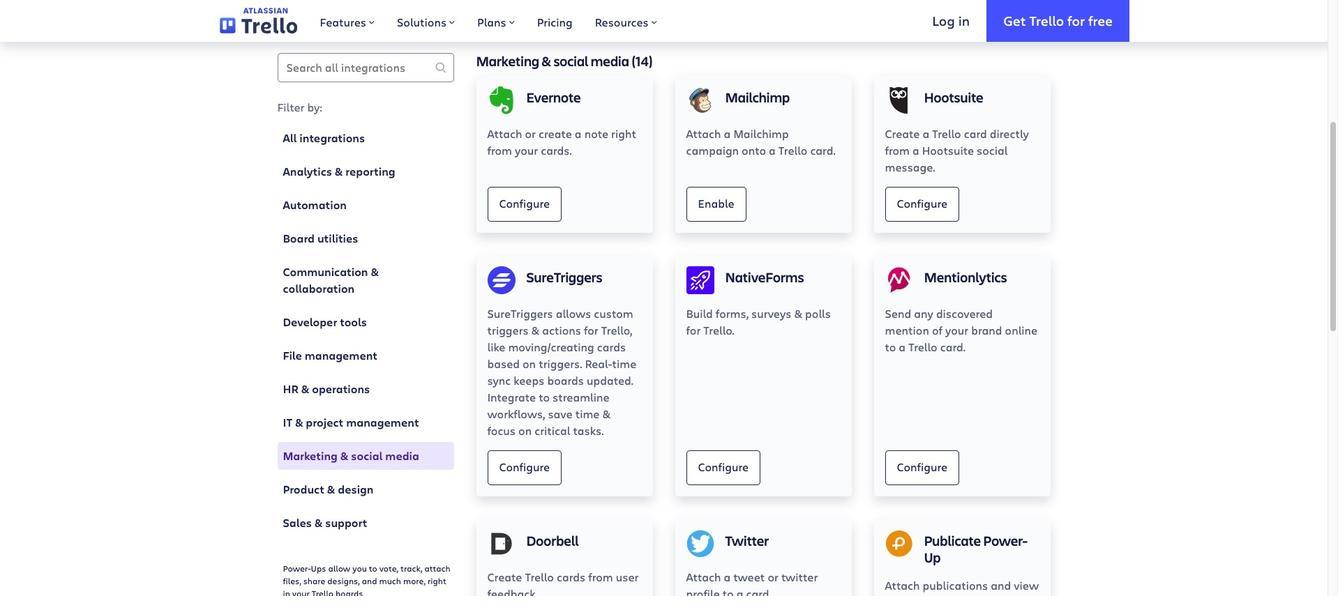 Task type: describe. For each thing, give the bounding box(es) containing it.
tweet
[[734, 570, 765, 585]]

mention
[[885, 323, 930, 338]]

create a trello card directly from a hootsuite social message.
[[885, 126, 1030, 175]]

trello,
[[602, 323, 633, 338]]

create
[[539, 126, 572, 141]]

configure for evernote
[[499, 196, 550, 211]]

enable link
[[687, 187, 747, 222]]

0 vertical spatial time
[[613, 357, 637, 371]]

of
[[933, 323, 943, 338]]

trello inside the power-ups allow you to vote, track, attach files, share designs, and much more, right in your trello boards.
[[312, 588, 334, 597]]

analytics
[[283, 164, 332, 179]]

configure for nativeforms
[[698, 460, 749, 475]]

card. inside attach a tweet or twitter profile to a card.
[[747, 587, 772, 597]]

for inside 'build forms, surveys & polls for trello.'
[[687, 323, 701, 338]]

your inside the power-ups allow you to vote, track, attach files, share designs, and much more, right in your trello boards.
[[292, 588, 310, 597]]

trello inside attach a mailchimp campaign onto a trello card.
[[779, 143, 808, 158]]

twitter
[[726, 532, 769, 551]]

media for marketing & social media 14
[[591, 52, 630, 71]]

0 vertical spatial on
[[523, 357, 536, 371]]

& up the moving/creating
[[532, 323, 540, 338]]

a inside attach or create a note right from your cards.
[[575, 126, 582, 141]]

your inside send any discovered mention of your brand online to a trello card.
[[946, 323, 969, 338]]

in inside the power-ups allow you to vote, track, attach files, share designs, and much more, right in your trello boards.
[[283, 588, 290, 597]]

polls
[[806, 306, 831, 321]]

file management
[[283, 348, 378, 364]]

card. inside attach a mailchimp campaign onto a trello card.
[[811, 143, 836, 158]]

communication & collaboration link
[[277, 258, 454, 303]]

suretriggers for suretriggers
[[527, 268, 603, 287]]

communication
[[283, 265, 368, 280]]

solutions
[[397, 15, 447, 29]]

publicate
[[925, 532, 982, 551]]

cards inside create trello cards from user feedback.
[[557, 570, 586, 585]]

suretriggers allows custom triggers & actions for trello, like moving/creating cards based on triggers. real-time sync keeps boards updated. integrate to streamline workflows, save time & focus on critical tasks.
[[488, 306, 637, 438]]

plans
[[478, 15, 507, 29]]

& for marketing & social media 14
[[542, 52, 552, 71]]

campaign inside attach a mailchimp campaign onto a trello card.
[[687, 143, 739, 158]]

or inside attach or create a note right from your cards.
[[525, 126, 536, 141]]

surveys
[[752, 306, 792, 321]]

attach a tweet or twitter profile to a card.
[[687, 570, 818, 597]]

trello inside create a trello card directly from a hootsuite social message.
[[933, 126, 962, 141]]

stats.
[[941, 595, 970, 597]]

or inside attach a tweet or twitter profile to a card.
[[768, 570, 779, 585]]

campaign inside attach publications and view campaign stats.
[[885, 595, 938, 597]]

board utilities
[[283, 231, 358, 246]]

create for hootsuite
[[885, 126, 920, 141]]

integrations
[[300, 131, 365, 146]]

like
[[488, 340, 506, 355]]

evernote
[[527, 88, 581, 107]]

publications
[[923, 579, 989, 593]]

vote,
[[380, 563, 399, 574]]

tasks.
[[573, 424, 604, 438]]

message.
[[885, 160, 936, 175]]

sales & support link
[[277, 510, 454, 538]]

& for hr & operations
[[301, 382, 309, 397]]

management inside file management link
[[305, 348, 378, 364]]

publicate power- up
[[925, 532, 1028, 567]]

trello inside send any discovered mention of your brand online to a trello card.
[[909, 340, 938, 355]]

& for analytics & reporting
[[335, 164, 343, 179]]

mentionlytics
[[925, 268, 1008, 287]]

updated.
[[587, 373, 634, 388]]

configure link for suretriggers
[[488, 451, 562, 486]]

features button
[[309, 0, 386, 42]]

track,
[[401, 563, 423, 574]]

management inside it & project management link
[[346, 415, 419, 431]]

board utilities link
[[277, 225, 454, 253]]

and inside the power-ups allow you to vote, track, attach files, share designs, and much more, right in your trello boards.
[[362, 576, 377, 587]]

operations
[[312, 382, 370, 397]]

nativeforms
[[726, 268, 804, 287]]

right inside the power-ups allow you to vote, track, attach files, share designs, and much more, right in your trello boards.
[[428, 576, 447, 587]]

cards inside suretriggers allows custom triggers & actions for trello, like moving/creating cards based on triggers. real-time sync keeps boards updated. integrate to streamline workflows, save time & focus on critical tasks.
[[597, 340, 626, 355]]

attach for mailchimp
[[687, 126, 721, 141]]

product & design
[[283, 482, 374, 498]]

configure link for nativeforms
[[687, 451, 761, 486]]

triggers
[[488, 323, 529, 338]]

directly
[[990, 126, 1030, 141]]

all
[[283, 131, 297, 146]]

moving/creating
[[508, 340, 595, 355]]

social for marketing & social media
[[351, 449, 383, 464]]

pricing
[[537, 15, 573, 29]]

2 horizontal spatial for
[[1068, 12, 1086, 29]]

and inside attach publications and view campaign stats.
[[991, 579, 1012, 593]]

& up tasks. at the left bottom of page
[[603, 407, 611, 422]]

hootsuite inside create a trello card directly from a hootsuite social message.
[[923, 143, 975, 158]]

sync
[[488, 373, 511, 388]]

doorbell
[[527, 532, 579, 551]]

trello.
[[704, 323, 735, 338]]

up
[[925, 549, 941, 567]]

mailchimp inside attach a mailchimp campaign onto a trello card.
[[734, 126, 789, 141]]

utilities
[[318, 231, 358, 246]]

custom
[[594, 306, 634, 321]]

filter by:
[[277, 100, 323, 114]]

workflows,
[[488, 407, 545, 422]]

developer tools link
[[277, 309, 454, 336]]

discovered
[[937, 306, 993, 321]]

& for it & project management
[[295, 415, 303, 431]]

it & project management link
[[277, 409, 454, 437]]

based
[[488, 357, 520, 371]]

solutions button
[[386, 0, 466, 42]]

reporting
[[346, 164, 396, 179]]

view
[[1014, 579, 1040, 593]]

board
[[283, 231, 315, 246]]

from inside create a trello card directly from a hootsuite social message.
[[885, 143, 910, 158]]

& for marketing & social media
[[341, 449, 349, 464]]

save
[[548, 407, 573, 422]]

streamline
[[553, 390, 610, 405]]

marketing for marketing & social media
[[283, 449, 338, 464]]

card
[[965, 126, 988, 141]]

from inside attach or create a note right from your cards.
[[488, 143, 512, 158]]

design
[[338, 482, 374, 498]]

collaboration
[[283, 281, 355, 297]]

a inside send any discovered mention of your brand online to a trello card.
[[899, 340, 906, 355]]

marketing & social media 14
[[476, 52, 649, 71]]

share
[[303, 576, 325, 587]]

& inside 'build forms, surveys & polls for trello.'
[[795, 306, 803, 321]]

build forms, surveys & polls for trello.
[[687, 306, 831, 338]]

to inside send any discovered mention of your brand online to a trello card.
[[885, 340, 897, 355]]

& for communication & collaboration
[[371, 265, 379, 280]]



Task type: locate. For each thing, give the bounding box(es) containing it.
& left polls
[[795, 306, 803, 321]]

attach publications and view campaign stats.
[[885, 579, 1040, 597]]

trello right the onto at the top right of page
[[779, 143, 808, 158]]

0 vertical spatial suretriggers
[[527, 268, 603, 287]]

marketing & social media link
[[277, 443, 454, 470]]

create up message.
[[885, 126, 920, 141]]

0 vertical spatial right
[[612, 126, 637, 141]]

configure for hootsuite
[[897, 196, 948, 211]]

designs,
[[328, 576, 360, 587]]

for down allows
[[584, 323, 599, 338]]

attach or create a note right from your cards.
[[488, 126, 637, 158]]

& down board utilities link
[[371, 265, 379, 280]]

1 horizontal spatial or
[[768, 570, 779, 585]]

attach for publicate power- up
[[885, 579, 920, 593]]

0 horizontal spatial power-
[[283, 563, 311, 574]]

analytics & reporting
[[283, 164, 396, 179]]

0 horizontal spatial and
[[362, 576, 377, 587]]

to down mention
[[885, 340, 897, 355]]

card. down tweet
[[747, 587, 772, 597]]

and down you
[[362, 576, 377, 587]]

product & design link
[[277, 476, 454, 504]]

to inside the power-ups allow you to vote, track, attach files, share designs, and much more, right in your trello boards.
[[369, 563, 377, 574]]

&
[[542, 52, 552, 71], [335, 164, 343, 179], [371, 265, 379, 280], [795, 306, 803, 321], [532, 323, 540, 338], [301, 382, 309, 397], [603, 407, 611, 422], [295, 415, 303, 431], [341, 449, 349, 464], [327, 482, 335, 498], [315, 516, 323, 531]]

for
[[1068, 12, 1086, 29], [584, 323, 599, 338], [687, 323, 701, 338]]

campaign
[[687, 143, 739, 158], [885, 595, 938, 597]]

or right tweet
[[768, 570, 779, 585]]

1 horizontal spatial and
[[991, 579, 1012, 593]]

it
[[283, 415, 292, 431]]

attach inside attach or create a note right from your cards.
[[488, 126, 522, 141]]

configure link for hootsuite
[[885, 187, 960, 222]]

attach inside attach a tweet or twitter profile to a card.
[[687, 570, 721, 585]]

your left cards.
[[515, 143, 538, 158]]

on
[[523, 357, 536, 371], [519, 424, 532, 438]]

right inside attach or create a note right from your cards.
[[612, 126, 637, 141]]

trello down share
[[312, 588, 334, 597]]

1 horizontal spatial cards
[[597, 340, 626, 355]]

0 horizontal spatial in
[[283, 588, 290, 597]]

campaign down "up"
[[885, 595, 938, 597]]

files,
[[283, 576, 301, 587]]

power- inside publicate power- up
[[984, 532, 1028, 551]]

management up operations
[[305, 348, 378, 364]]

mailchimp
[[726, 88, 790, 107], [734, 126, 789, 141]]

your down the discovered
[[946, 323, 969, 338]]

& right sales
[[315, 516, 323, 531]]

campaign left the onto at the top right of page
[[687, 143, 739, 158]]

from up message.
[[885, 143, 910, 158]]

0 horizontal spatial create
[[488, 570, 522, 585]]

trello left the card
[[933, 126, 962, 141]]

plans button
[[466, 0, 526, 42]]

on down workflows,
[[519, 424, 532, 438]]

1 horizontal spatial for
[[687, 323, 701, 338]]

1 vertical spatial or
[[768, 570, 779, 585]]

0 vertical spatial your
[[515, 143, 538, 158]]

1 vertical spatial power-
[[283, 563, 311, 574]]

create
[[885, 126, 920, 141], [488, 570, 522, 585]]

0 horizontal spatial right
[[428, 576, 447, 587]]

0 horizontal spatial or
[[525, 126, 536, 141]]

and
[[362, 576, 377, 587], [991, 579, 1012, 593]]

0 vertical spatial or
[[525, 126, 536, 141]]

create inside create trello cards from user feedback.
[[488, 570, 522, 585]]

filter
[[277, 100, 305, 114]]

and left the view
[[991, 579, 1012, 593]]

& right it
[[295, 415, 303, 431]]

card. down of
[[941, 340, 966, 355]]

configure for suretriggers
[[499, 460, 550, 475]]

developer tools
[[283, 315, 367, 330]]

to
[[885, 340, 897, 355], [539, 390, 550, 405], [369, 563, 377, 574], [723, 587, 734, 597]]

1 vertical spatial in
[[283, 588, 290, 597]]

& right analytics
[[335, 164, 343, 179]]

1 horizontal spatial media
[[591, 52, 630, 71]]

0 vertical spatial management
[[305, 348, 378, 364]]

1 horizontal spatial social
[[554, 52, 589, 71]]

create up feedback.
[[488, 570, 522, 585]]

& up the evernote
[[542, 52, 552, 71]]

0 horizontal spatial marketing
[[283, 449, 338, 464]]

suretriggers inside suretriggers allows custom triggers & actions for trello, like moving/creating cards based on triggers. real-time sync keeps boards updated. integrate to streamline workflows, save time & focus on critical tasks.
[[488, 306, 553, 321]]

in down files,
[[283, 588, 290, 597]]

Search all integrations search field
[[277, 53, 454, 82]]

social
[[554, 52, 589, 71], [977, 143, 1008, 158], [351, 449, 383, 464]]

1 vertical spatial suretriggers
[[488, 306, 553, 321]]

any
[[915, 306, 934, 321]]

feedback.
[[488, 587, 538, 597]]

to inside suretriggers allows custom triggers & actions for trello, like moving/creating cards based on triggers. real-time sync keeps boards updated. integrate to streamline workflows, save time & focus on critical tasks.
[[539, 390, 550, 405]]

management down hr & operations link on the bottom of the page
[[346, 415, 419, 431]]

0 vertical spatial power-
[[984, 532, 1028, 551]]

power- inside the power-ups allow you to vote, track, attach files, share designs, and much more, right in your trello boards.
[[283, 563, 311, 574]]

get
[[1004, 12, 1027, 29]]

log in
[[933, 12, 970, 29]]

product
[[283, 482, 325, 498]]

automation
[[283, 198, 347, 213]]

hr
[[283, 382, 299, 397]]

attach for twitter
[[687, 570, 721, 585]]

marketing up product
[[283, 449, 338, 464]]

2 vertical spatial your
[[292, 588, 310, 597]]

to right profile
[[723, 587, 734, 597]]

attach inside attach publications and view campaign stats.
[[885, 579, 920, 593]]

2 vertical spatial card.
[[747, 587, 772, 597]]

automation link
[[277, 191, 454, 219]]

hr & operations
[[283, 382, 370, 397]]

all integrations link
[[277, 124, 454, 152]]

suretriggers
[[527, 268, 603, 287], [488, 306, 553, 321]]

time
[[613, 357, 637, 371], [576, 407, 600, 422]]

file
[[283, 348, 302, 364]]

0 vertical spatial create
[[885, 126, 920, 141]]

1 vertical spatial cards
[[557, 570, 586, 585]]

1 vertical spatial social
[[977, 143, 1008, 158]]

media left 14
[[591, 52, 630, 71]]

& left design
[[327, 482, 335, 498]]

pricing link
[[526, 0, 584, 42]]

sales & support
[[283, 516, 368, 531]]

on up keeps
[[523, 357, 536, 371]]

attach
[[425, 563, 451, 574]]

1 horizontal spatial campaign
[[885, 595, 938, 597]]

project
[[306, 415, 344, 431]]

boards
[[548, 373, 584, 388]]

trello inside get trello for free link
[[1030, 12, 1065, 29]]

marketing for marketing & social media 14
[[476, 52, 540, 71]]

social down the card
[[977, 143, 1008, 158]]

& down it & project management
[[341, 449, 349, 464]]

trello right "get"
[[1030, 12, 1065, 29]]

2 horizontal spatial card.
[[941, 340, 966, 355]]

atlassian trello image
[[220, 8, 298, 34]]

power- up files,
[[283, 563, 311, 574]]

2 horizontal spatial your
[[946, 323, 969, 338]]

boards.
[[336, 588, 365, 597]]

0 vertical spatial media
[[591, 52, 630, 71]]

1 vertical spatial on
[[519, 424, 532, 438]]

0 horizontal spatial for
[[584, 323, 599, 338]]

1 horizontal spatial time
[[613, 357, 637, 371]]

1 horizontal spatial card.
[[811, 143, 836, 158]]

media down it & project management link
[[386, 449, 419, 464]]

1 horizontal spatial in
[[959, 12, 970, 29]]

time up updated.
[[613, 357, 637, 371]]

create for doorbell
[[488, 570, 522, 585]]

for down build at the right of page
[[687, 323, 701, 338]]

suretriggers for suretriggers allows custom triggers & actions for trello, like moving/creating cards based on triggers. real-time sync keeps boards updated. integrate to streamline workflows, save time & focus on critical tasks.
[[488, 306, 553, 321]]

0 vertical spatial campaign
[[687, 143, 739, 158]]

2 horizontal spatial from
[[885, 143, 910, 158]]

resources button
[[584, 0, 669, 42]]

social up the evernote
[[554, 52, 589, 71]]

get trello for free link
[[987, 0, 1130, 42]]

time up tasks. at the left bottom of page
[[576, 407, 600, 422]]

configure link for evernote
[[488, 187, 562, 222]]

1 vertical spatial create
[[488, 570, 522, 585]]

2 vertical spatial social
[[351, 449, 383, 464]]

marketing & social media
[[283, 449, 419, 464]]

0 vertical spatial card.
[[811, 143, 836, 158]]

& right hr
[[301, 382, 309, 397]]

1 horizontal spatial your
[[515, 143, 538, 158]]

or left create
[[525, 126, 536, 141]]

mailchimp up attach a mailchimp campaign onto a trello card.
[[726, 88, 790, 107]]

from left user
[[589, 570, 613, 585]]

0 horizontal spatial media
[[386, 449, 419, 464]]

& for sales & support
[[315, 516, 323, 531]]

onto
[[742, 143, 766, 158]]

your inside attach or create a note right from your cards.
[[515, 143, 538, 158]]

social inside create a trello card directly from a hootsuite social message.
[[977, 143, 1008, 158]]

to inside attach a tweet or twitter profile to a card.
[[723, 587, 734, 597]]

1 vertical spatial hootsuite
[[923, 143, 975, 158]]

0 horizontal spatial from
[[488, 143, 512, 158]]

hootsuite down the card
[[923, 143, 975, 158]]

attach for evernote
[[488, 126, 522, 141]]

0 horizontal spatial campaign
[[687, 143, 739, 158]]

0 vertical spatial social
[[554, 52, 589, 71]]

twitter
[[782, 570, 818, 585]]

media for marketing & social media
[[386, 449, 419, 464]]

0 vertical spatial mailchimp
[[726, 88, 790, 107]]

0 vertical spatial cards
[[597, 340, 626, 355]]

for inside suretriggers allows custom triggers & actions for trello, like moving/creating cards based on triggers. real-time sync keeps boards updated. integrate to streamline workflows, save time & focus on critical tasks.
[[584, 323, 599, 338]]

1 horizontal spatial marketing
[[476, 52, 540, 71]]

create trello cards from user feedback.
[[488, 570, 639, 597]]

online
[[1006, 323, 1038, 338]]

hootsuite
[[925, 88, 984, 107], [923, 143, 975, 158]]

right right note
[[612, 126, 637, 141]]

configure
[[499, 196, 550, 211], [897, 196, 948, 211], [499, 460, 550, 475], [698, 460, 749, 475], [897, 460, 948, 475]]

marketing
[[476, 52, 540, 71], [283, 449, 338, 464]]

resources
[[595, 15, 649, 29]]

14
[[636, 52, 649, 71]]

0 horizontal spatial time
[[576, 407, 600, 422]]

power-
[[984, 532, 1028, 551], [283, 563, 311, 574]]

0 horizontal spatial your
[[292, 588, 310, 597]]

cards down 'doorbell'
[[557, 570, 586, 585]]

1 vertical spatial media
[[386, 449, 419, 464]]

& inside communication & collaboration
[[371, 265, 379, 280]]

developer
[[283, 315, 337, 330]]

it & project management
[[283, 415, 419, 431]]

marketing down plans dropdown button at the left of the page
[[476, 52, 540, 71]]

trello down of
[[909, 340, 938, 355]]

0 vertical spatial in
[[959, 12, 970, 29]]

by:
[[307, 100, 323, 114]]

file management link
[[277, 342, 454, 370]]

suretriggers up allows
[[527, 268, 603, 287]]

actions
[[543, 323, 581, 338]]

1 horizontal spatial right
[[612, 126, 637, 141]]

from inside create trello cards from user feedback.
[[589, 570, 613, 585]]

right down attach
[[428, 576, 447, 587]]

0 vertical spatial hootsuite
[[925, 88, 984, 107]]

1 horizontal spatial create
[[885, 126, 920, 141]]

for left free
[[1068, 12, 1086, 29]]

cards.
[[541, 143, 572, 158]]

communication & collaboration
[[283, 265, 379, 297]]

attach a mailchimp campaign onto a trello card.
[[687, 126, 836, 158]]

features
[[320, 15, 366, 29]]

to right you
[[369, 563, 377, 574]]

more,
[[403, 576, 426, 587]]

profile
[[687, 587, 720, 597]]

real-
[[585, 357, 613, 371]]

mailchimp up the onto at the top right of page
[[734, 126, 789, 141]]

forms,
[[716, 306, 749, 321]]

tools
[[340, 315, 367, 330]]

social for marketing & social media 14
[[554, 52, 589, 71]]

from left cards.
[[488, 143, 512, 158]]

0 horizontal spatial cards
[[557, 570, 586, 585]]

1 vertical spatial card.
[[941, 340, 966, 355]]

1 vertical spatial mailchimp
[[734, 126, 789, 141]]

2 horizontal spatial social
[[977, 143, 1008, 158]]

your
[[515, 143, 538, 158], [946, 323, 969, 338], [292, 588, 310, 597]]

1 vertical spatial management
[[346, 415, 419, 431]]

card. right the onto at the top right of page
[[811, 143, 836, 158]]

1 horizontal spatial from
[[589, 570, 613, 585]]

configure for mentionlytics
[[897, 460, 948, 475]]

send any discovered mention of your brand online to a trello card.
[[885, 306, 1038, 355]]

focus
[[488, 424, 516, 438]]

power- up the view
[[984, 532, 1028, 551]]

0 horizontal spatial social
[[351, 449, 383, 464]]

1 horizontal spatial power-
[[984, 532, 1028, 551]]

card. inside send any discovered mention of your brand online to a trello card.
[[941, 340, 966, 355]]

1 vertical spatial time
[[576, 407, 600, 422]]

cards
[[597, 340, 626, 355], [557, 570, 586, 585]]

get trello for free
[[1004, 12, 1113, 29]]

create inside create a trello card directly from a hootsuite social message.
[[885, 126, 920, 141]]

build
[[687, 306, 713, 321]]

your down files,
[[292, 588, 310, 597]]

1 vertical spatial your
[[946, 323, 969, 338]]

1 vertical spatial marketing
[[283, 449, 338, 464]]

configure link for mentionlytics
[[885, 451, 960, 486]]

& for product & design
[[327, 482, 335, 498]]

1 vertical spatial right
[[428, 576, 447, 587]]

you
[[353, 563, 367, 574]]

all integrations
[[283, 131, 365, 146]]

0 horizontal spatial card.
[[747, 587, 772, 597]]

0 vertical spatial marketing
[[476, 52, 540, 71]]

trello up feedback.
[[525, 570, 554, 585]]

brand
[[972, 323, 1003, 338]]

social up product & design link
[[351, 449, 383, 464]]

attach inside attach a mailchimp campaign onto a trello card.
[[687, 126, 721, 141]]

in right the "log"
[[959, 12, 970, 29]]

trello inside create trello cards from user feedback.
[[525, 570, 554, 585]]

to down keeps
[[539, 390, 550, 405]]

suretriggers up triggers
[[488, 306, 553, 321]]

hootsuite up the card
[[925, 88, 984, 107]]

cards down trello,
[[597, 340, 626, 355]]

1 vertical spatial campaign
[[885, 595, 938, 597]]



Task type: vqa. For each thing, say whether or not it's contained in the screenshot.


